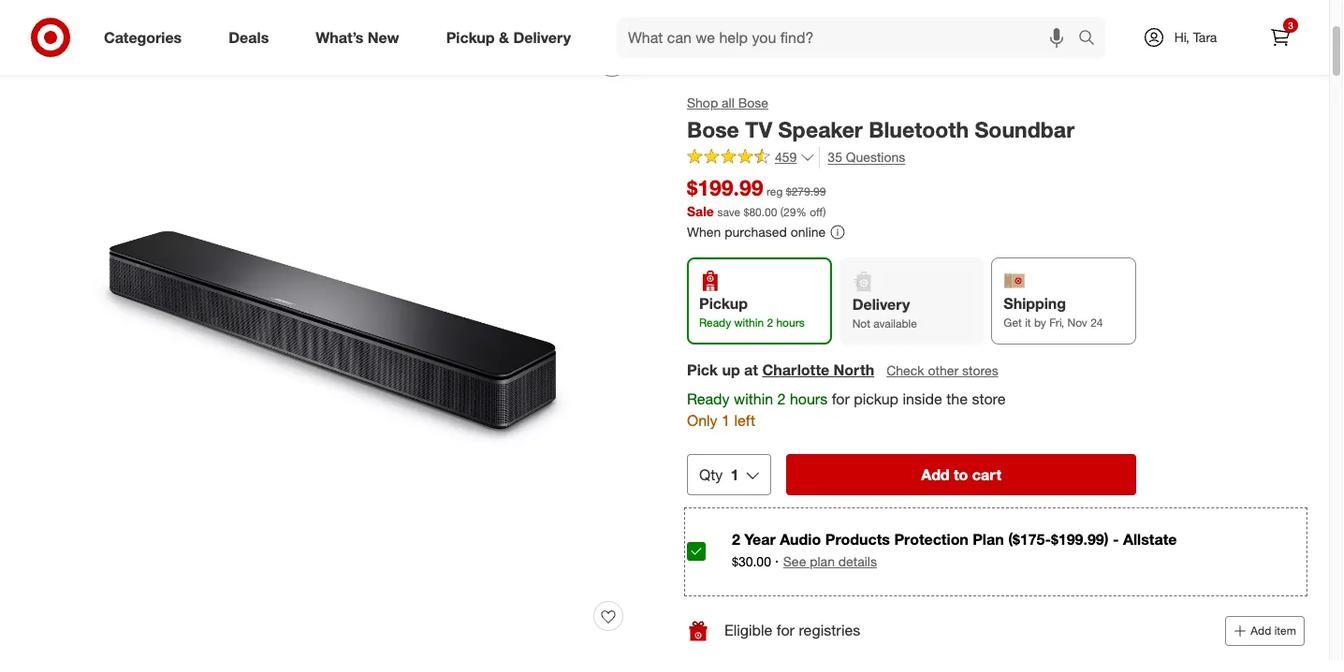 Task type: locate. For each thing, give the bounding box(es) containing it.
0 vertical spatial add
[[922, 465, 950, 484]]

1 vertical spatial ready
[[687, 390, 730, 409]]

bose
[[739, 95, 769, 111], [687, 116, 740, 142]]

bose down shop
[[687, 116, 740, 142]]

deals link
[[213, 17, 292, 58]]

check
[[887, 363, 925, 379]]

0 horizontal spatial for
[[777, 621, 795, 640]]

2 inside ready within 2 hours for pickup inside the store only 1 left
[[778, 390, 786, 409]]

up
[[722, 361, 740, 380]]

2 vertical spatial 2
[[732, 530, 741, 549]]

1 horizontal spatial for
[[832, 390, 850, 409]]

add left to
[[922, 465, 950, 484]]

add for add to cart
[[922, 465, 950, 484]]

0 horizontal spatial 2
[[732, 530, 741, 549]]

add to cart
[[922, 465, 1002, 484]]

check other stores button
[[886, 361, 1000, 381]]

1 vertical spatial add
[[1251, 624, 1272, 638]]

1 right qty
[[731, 465, 739, 484]]

shop all bose bose tv speaker bluetooth soundbar
[[687, 95, 1075, 142]]

hours inside ready within 2 hours for pickup inside the store only 1 left
[[790, 390, 828, 409]]

0 vertical spatial delivery
[[514, 28, 571, 46]]

hours down "charlotte north" button
[[790, 390, 828, 409]]

add to cart button
[[787, 454, 1137, 495]]

delivery
[[514, 28, 571, 46], [853, 295, 911, 314]]

new
[[368, 28, 400, 46]]

0 horizontal spatial 1
[[722, 411, 730, 430]]

left
[[735, 411, 756, 430]]

ready up only
[[687, 390, 730, 409]]

2 horizontal spatial 2
[[778, 390, 786, 409]]

0 horizontal spatial pickup
[[446, 28, 495, 46]]

save
[[718, 205, 741, 220]]

tv
[[746, 116, 773, 142]]

1 horizontal spatial 2
[[767, 316, 774, 330]]

delivery right '&'
[[514, 28, 571, 46]]

hours up charlotte
[[777, 316, 805, 330]]

nov
[[1068, 316, 1088, 330]]

pickup for &
[[446, 28, 495, 46]]

pickup left '&'
[[446, 28, 495, 46]]

delivery up available
[[853, 295, 911, 314]]

pickup inside the pickup ready within 2 hours
[[700, 294, 748, 313]]

1 vertical spatial pickup
[[700, 294, 748, 313]]

check other stores
[[887, 363, 999, 379]]

for down north
[[832, 390, 850, 409]]

1 vertical spatial within
[[734, 390, 774, 409]]

within up left
[[734, 390, 774, 409]]

within
[[735, 316, 764, 330], [734, 390, 774, 409]]

1 vertical spatial delivery
[[853, 295, 911, 314]]

categories
[[104, 28, 182, 46]]

&
[[499, 28, 509, 46]]

ready inside the pickup ready within 2 hours
[[700, 316, 732, 330]]

$30.00
[[732, 553, 772, 569]]

delivery inside delivery not available
[[853, 295, 911, 314]]

it
[[1026, 316, 1032, 330]]

pickup up up
[[700, 294, 748, 313]]

1 within from the top
[[735, 316, 764, 330]]

0 vertical spatial pickup
[[446, 28, 495, 46]]

pick up at charlotte north
[[687, 361, 875, 380]]

when purchased online
[[687, 224, 826, 240]]

north
[[834, 361, 875, 380]]

hours inside the pickup ready within 2 hours
[[777, 316, 805, 330]]

qty 1
[[700, 465, 739, 484]]

3 link
[[1260, 17, 1302, 58]]

stores
[[963, 363, 999, 379]]

35 questions link
[[820, 147, 906, 168]]

add item button
[[1226, 616, 1305, 646]]

deals
[[229, 28, 269, 46]]

plan
[[973, 530, 1005, 549]]

at
[[745, 361, 758, 380]]

delivery not available
[[853, 295, 918, 331]]

1 inside ready within 2 hours for pickup inside the store only 1 left
[[722, 411, 730, 430]]

online
[[791, 224, 826, 240]]

0 horizontal spatial delivery
[[514, 28, 571, 46]]

add left item
[[1251, 624, 1272, 638]]

hours
[[777, 316, 805, 330], [790, 390, 828, 409]]

2 inside 2 year audio products protection plan ($175-$199.99) - allstate $30.00 · see plan details
[[732, 530, 741, 549]]

hi,
[[1175, 29, 1190, 45]]

0 vertical spatial 2
[[767, 316, 774, 330]]

0 vertical spatial for
[[832, 390, 850, 409]]

2 down pick up at charlotte north
[[778, 390, 786, 409]]

2 within from the top
[[734, 390, 774, 409]]

add inside button
[[1251, 624, 1272, 638]]

1 vertical spatial 1
[[731, 465, 739, 484]]

35
[[828, 149, 843, 165]]

add
[[922, 465, 950, 484], [1251, 624, 1272, 638]]

pickup
[[446, 28, 495, 46], [700, 294, 748, 313]]

1
[[722, 411, 730, 430], [731, 465, 739, 484]]

0 vertical spatial 1
[[722, 411, 730, 430]]

1 horizontal spatial delivery
[[853, 295, 911, 314]]

what's new
[[316, 28, 400, 46]]

%
[[796, 205, 807, 220]]

$199.99)
[[1052, 530, 1109, 549]]

0 horizontal spatial add
[[922, 465, 950, 484]]

2 left year
[[732, 530, 741, 549]]

None checkbox
[[687, 543, 706, 561]]

0 vertical spatial ready
[[700, 316, 732, 330]]

all
[[722, 95, 735, 111]]

1 horizontal spatial pickup
[[700, 294, 748, 313]]

protection
[[895, 530, 969, 549]]

see plan details button
[[784, 552, 877, 571]]

cart
[[973, 465, 1002, 484]]

1 vertical spatial hours
[[790, 390, 828, 409]]

within inside the pickup ready within 2 hours
[[735, 316, 764, 330]]

ready up pick
[[700, 316, 732, 330]]

0 vertical spatial hours
[[777, 316, 805, 330]]

0 vertical spatial within
[[735, 316, 764, 330]]

2 up pick up at charlotte north
[[767, 316, 774, 330]]

1 vertical spatial 2
[[778, 390, 786, 409]]

1 left left
[[722, 411, 730, 430]]

for right 'eligible'
[[777, 621, 795, 640]]

by
[[1035, 316, 1047, 330]]

pickup for ready
[[700, 294, 748, 313]]

pick
[[687, 361, 718, 380]]

add inside button
[[922, 465, 950, 484]]

1 horizontal spatial add
[[1251, 624, 1272, 638]]

fri,
[[1050, 316, 1065, 330]]

bose right all
[[739, 95, 769, 111]]

for inside ready within 2 hours for pickup inside the store only 1 left
[[832, 390, 850, 409]]

for
[[832, 390, 850, 409], [777, 621, 795, 640]]

within up at in the bottom right of the page
[[735, 316, 764, 330]]

ready within 2 hours for pickup inside the store only 1 left
[[687, 390, 1006, 430]]

tara
[[1194, 29, 1218, 45]]

$199.99
[[687, 174, 764, 200]]



Task type: vqa. For each thing, say whether or not it's contained in the screenshot.
"Deals" 'Link'
yes



Task type: describe. For each thing, give the bounding box(es) containing it.
459 link
[[687, 147, 816, 170]]

inside
[[903, 390, 943, 409]]

2 inside the pickup ready within 2 hours
[[767, 316, 774, 330]]

charlotte north button
[[763, 360, 875, 381]]

allstate
[[1124, 530, 1178, 549]]

purchased
[[725, 224, 787, 240]]

bose tv speaker bluetooth soundbar, 1 of 12 image
[[24, 32, 642, 650]]

($175-
[[1009, 530, 1052, 549]]

1 vertical spatial for
[[777, 621, 795, 640]]

ready inside ready within 2 hours for pickup inside the store only 1 left
[[687, 390, 730, 409]]

$
[[744, 205, 750, 220]]

the
[[947, 390, 968, 409]]

hi, tara
[[1175, 29, 1218, 45]]

qty
[[700, 465, 723, 484]]

·
[[775, 551, 779, 570]]

shipping
[[1004, 294, 1067, 313]]

within inside ready within 2 hours for pickup inside the store only 1 left
[[734, 390, 774, 409]]

audio
[[780, 530, 822, 549]]

item
[[1275, 624, 1297, 638]]

3
[[1289, 20, 1294, 31]]

1 vertical spatial bose
[[687, 116, 740, 142]]

2 year audio products protection plan ($175-$199.99) - allstate $30.00 · see plan details
[[732, 530, 1178, 570]]

see
[[784, 553, 807, 569]]

categories link
[[88, 17, 205, 58]]

when
[[687, 224, 721, 240]]

speaker
[[779, 116, 863, 142]]

other
[[928, 363, 959, 379]]

questions
[[846, 149, 906, 165]]

search
[[1070, 30, 1115, 48]]

what's
[[316, 28, 364, 46]]

459
[[775, 149, 797, 165]]

0 vertical spatial bose
[[739, 95, 769, 111]]

24
[[1091, 316, 1104, 330]]

pickup
[[854, 390, 899, 409]]

year
[[745, 530, 776, 549]]

-
[[1113, 530, 1120, 549]]

what's new link
[[300, 17, 423, 58]]

not
[[853, 317, 871, 331]]

)
[[823, 205, 827, 220]]

1 horizontal spatial 1
[[731, 465, 739, 484]]

bluetooth
[[869, 116, 969, 142]]

charlotte
[[763, 361, 830, 380]]

(
[[781, 205, 784, 220]]

pickup ready within 2 hours
[[700, 294, 805, 330]]

add for add item
[[1251, 624, 1272, 638]]

pickup & delivery
[[446, 28, 571, 46]]

pickup & delivery link
[[430, 17, 595, 58]]

80.00
[[750, 205, 778, 220]]

shop
[[687, 95, 718, 111]]

details
[[839, 553, 877, 569]]

products
[[826, 530, 891, 549]]

plan
[[810, 553, 835, 569]]

shipping get it by fri, nov 24
[[1004, 294, 1104, 330]]

soundbar
[[975, 116, 1075, 142]]

35 questions
[[828, 149, 906, 165]]

sale
[[687, 204, 714, 220]]

eligible for registries
[[725, 621, 861, 640]]

only
[[687, 411, 718, 430]]

search button
[[1070, 17, 1115, 62]]

registries
[[799, 621, 861, 640]]

get
[[1004, 316, 1022, 330]]

to
[[954, 465, 969, 484]]

29
[[784, 205, 796, 220]]

store
[[972, 390, 1006, 409]]

$279.99
[[786, 184, 826, 198]]

reg
[[767, 184, 783, 198]]

add item
[[1251, 624, 1297, 638]]

What can we help you find? suggestions appear below search field
[[617, 17, 1083, 58]]

$199.99 reg $279.99 sale save $ 80.00 ( 29 % off )
[[687, 174, 827, 220]]

off
[[810, 205, 823, 220]]

eligible
[[725, 621, 773, 640]]



